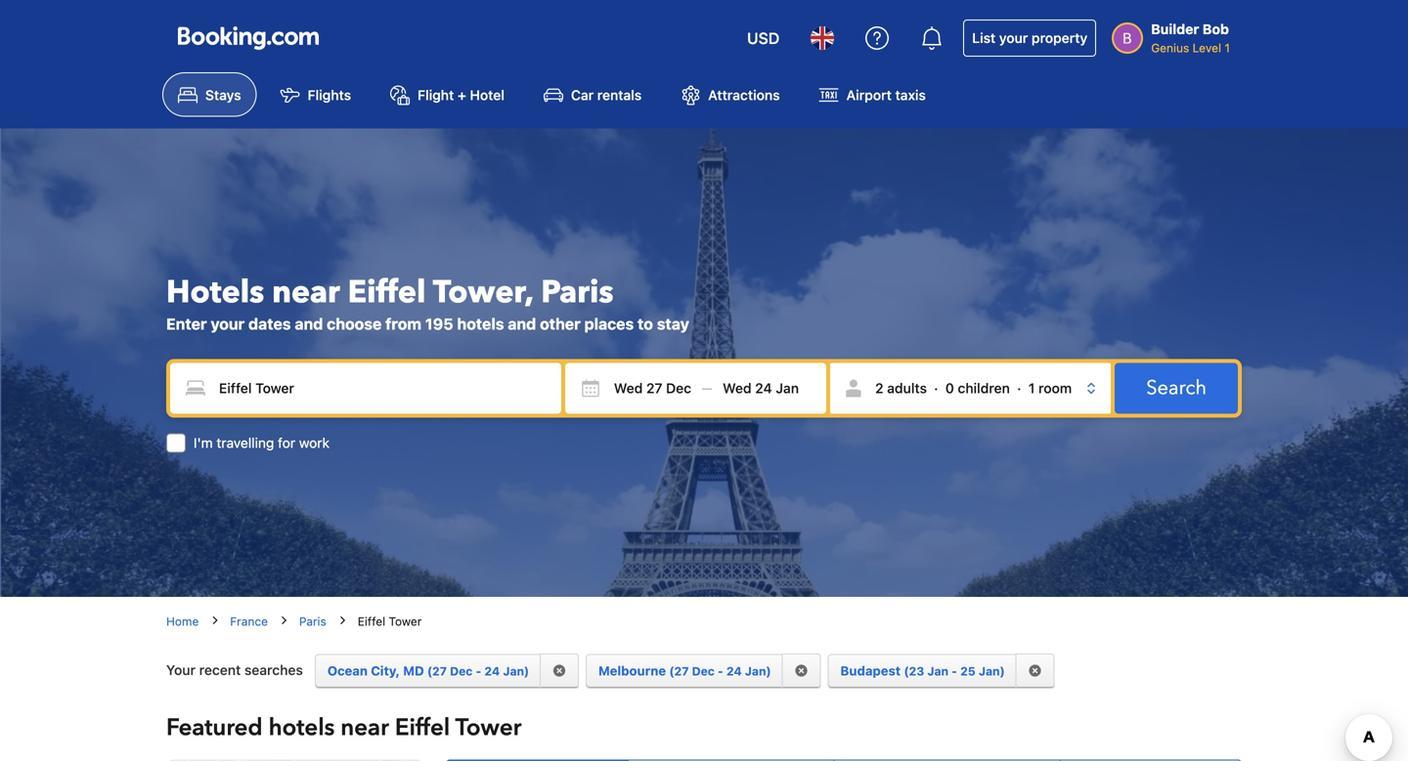 Task type: vqa. For each thing, say whether or not it's contained in the screenshot.
Car rentals link
yes



Task type: describe. For each thing, give the bounding box(es) containing it.
stay
[[657, 315, 689, 333]]

your
[[166, 663, 196, 679]]

from
[[385, 315, 422, 333]]

(23
[[904, 665, 924, 679]]

1 vertical spatial eiffel
[[358, 615, 386, 629]]

2 horizontal spatial 24
[[755, 380, 772, 396]]

tower,
[[433, 271, 533, 314]]

2 · from the left
[[1017, 380, 1022, 396]]

searches
[[244, 663, 303, 679]]

taxis
[[895, 87, 926, 103]]

airport taxis
[[847, 87, 926, 103]]

city, md
[[371, 664, 424, 679]]

level
[[1193, 41, 1222, 55]]

wed for wed 27 dec
[[614, 380, 643, 396]]

adults
[[887, 380, 927, 396]]

ocean city,&nbsp;md
 - remove this item from your recent searches image
[[553, 665, 566, 679]]

your recent searches
[[166, 663, 303, 679]]

0
[[946, 380, 954, 396]]

wed for wed 24 jan
[[723, 380, 752, 396]]

flight + hotel link
[[375, 72, 520, 117]]

wed 24 jan
[[723, 380, 799, 396]]

(27 inside the melbourne (27 dec - 24 jan)
[[669, 665, 689, 679]]

near inside hotels near eiffel tower, paris enter your dates and choose from 195 hotels and other places to stay
[[272, 271, 340, 314]]

budapest
 - remove this item from your recent searches image
[[1028, 665, 1042, 679]]

dates
[[248, 315, 291, 333]]

france
[[230, 615, 268, 629]]

ocean
[[328, 664, 368, 679]]

27
[[646, 380, 663, 396]]

jan) inside ocean city, md (27 dec - 24 jan)
[[503, 665, 529, 679]]

car rentals
[[571, 87, 642, 103]]

wed 27 dec
[[614, 380, 692, 396]]

jan) for melbourne
[[745, 665, 771, 679]]

featured hotels near eiffel tower
[[166, 713, 522, 745]]

booking.com online hotel reservations image
[[178, 26, 319, 50]]

other
[[540, 315, 581, 333]]

melbourne (27 dec - 24 jan)
[[599, 664, 771, 679]]

- for melbourne
[[718, 665, 723, 679]]

none search field containing search
[[166, 359, 1242, 453]]

your inside hotels near eiffel tower, paris enter your dates and choose from 195 hotels and other places to stay
[[211, 315, 245, 333]]

flights link
[[265, 72, 367, 117]]

to
[[638, 315, 653, 333]]

2 and from the left
[[508, 315, 536, 333]]

0 horizontal spatial hotels
[[269, 713, 335, 745]]

featured
[[166, 713, 263, 745]]

0 vertical spatial tower
[[389, 615, 422, 629]]

hotel
[[470, 87, 505, 103]]

choose
[[327, 315, 382, 333]]

list
[[972, 30, 996, 46]]

search button
[[1115, 363, 1238, 414]]

car
[[571, 87, 594, 103]]

dec for wed 27 dec
[[666, 380, 692, 396]]

paris link
[[299, 613, 326, 631]]

paris inside hotels near eiffel tower, paris enter your dates and choose from 195 hotels and other places to stay
[[541, 271, 614, 314]]

recent
[[199, 663, 241, 679]]

usd button
[[736, 15, 791, 62]]

i'm travelling for work
[[194, 435, 330, 451]]



Task type: locate. For each thing, give the bounding box(es) containing it.
-
[[476, 665, 481, 679], [718, 665, 723, 679], [952, 665, 957, 679]]

2 adults · 0 children · 1 room
[[875, 380, 1072, 396]]

3 jan) from the left
[[979, 665, 1005, 679]]

list your property
[[972, 30, 1088, 46]]

paris up searches
[[299, 615, 326, 629]]

1
[[1225, 41, 1230, 55], [1029, 380, 1035, 396]]

for
[[278, 435, 295, 451]]

melbourne
[[599, 664, 666, 679]]

(27 right city, md at the left bottom of page
[[427, 665, 447, 679]]

1 horizontal spatial paris
[[541, 271, 614, 314]]

budapest
[[841, 664, 901, 679]]

enter
[[166, 315, 207, 333]]

- left ocean city,&nbsp;md
 - remove this item from your recent searches icon
[[476, 665, 481, 679]]

1 horizontal spatial hotels
[[457, 315, 504, 333]]

0 horizontal spatial tower
[[389, 615, 422, 629]]

dec inside ocean city, md (27 dec - 24 jan)
[[450, 665, 473, 679]]

flight
[[418, 87, 454, 103]]

- left 25
[[952, 665, 957, 679]]

eiffel up from
[[348, 271, 426, 314]]

eiffel
[[348, 271, 426, 314], [358, 615, 386, 629], [395, 713, 450, 745]]

- inside ocean city, md (27 dec - 24 jan)
[[476, 665, 481, 679]]

1 - from the left
[[476, 665, 481, 679]]

airport taxis link
[[804, 72, 942, 117]]

1 horizontal spatial your
[[999, 30, 1028, 46]]

·
[[934, 380, 938, 396], [1017, 380, 1022, 396]]

0 horizontal spatial ·
[[934, 380, 938, 396]]

1 horizontal spatial and
[[508, 315, 536, 333]]

1 inside 'builder bob genius level 1'
[[1225, 41, 1230, 55]]

travelling
[[217, 435, 274, 451]]

hotels down tower,
[[457, 315, 504, 333]]

wed
[[614, 380, 643, 396], [723, 380, 752, 396]]

1 horizontal spatial near
[[341, 713, 389, 745]]

2 - from the left
[[718, 665, 723, 679]]

1 right "level"
[[1225, 41, 1230, 55]]

builder bob genius level 1
[[1151, 21, 1230, 55]]

(27 inside ocean city, md (27 dec - 24 jan)
[[427, 665, 447, 679]]

tower down ocean city, md (27 dec - 24 jan)
[[455, 713, 522, 745]]

1 vertical spatial your
[[211, 315, 245, 333]]

bob
[[1203, 21, 1229, 37]]

and
[[295, 315, 323, 333], [508, 315, 536, 333]]

1 horizontal spatial (27
[[669, 665, 689, 679]]

0 horizontal spatial jan
[[776, 380, 799, 396]]

1 vertical spatial near
[[341, 713, 389, 745]]

- for budapest
[[952, 665, 957, 679]]

2
[[875, 380, 884, 396]]

0 horizontal spatial and
[[295, 315, 323, 333]]

24
[[755, 380, 772, 396], [484, 665, 500, 679], [727, 665, 742, 679]]

builder
[[1151, 21, 1199, 37]]

svg image
[[581, 379, 600, 398], [723, 379, 742, 398]]

paris up other at the left of page
[[541, 271, 614, 314]]

list your property link
[[964, 20, 1097, 57]]

near down ocean
[[341, 713, 389, 745]]

25
[[961, 665, 976, 679]]

0 vertical spatial near
[[272, 271, 340, 314]]

dec
[[666, 380, 692, 396], [450, 665, 473, 679], [692, 665, 715, 679]]

· left 0
[[934, 380, 938, 396]]

2 (27 from the left
[[669, 665, 689, 679]]

stays link
[[162, 72, 257, 117]]

1 wed from the left
[[614, 380, 643, 396]]

None search field
[[166, 359, 1242, 453]]

melbourne
 - remove this item from your recent searches image
[[795, 665, 808, 679]]

1 jan) from the left
[[503, 665, 529, 679]]

0 vertical spatial hotels
[[457, 315, 504, 333]]

1 vertical spatial hotels
[[269, 713, 335, 745]]

1 horizontal spatial jan
[[928, 665, 949, 679]]

dec right 27
[[666, 380, 692, 396]]

eiffel up ocean
[[358, 615, 386, 629]]

jan inside search box
[[776, 380, 799, 396]]

- left melbourne
 - remove this item from your recent searches icon
[[718, 665, 723, 679]]

jan left 2
[[776, 380, 799, 396]]

2 vertical spatial eiffel
[[395, 713, 450, 745]]

1 horizontal spatial tower
[[455, 713, 522, 745]]

children
[[958, 380, 1010, 396]]

airport
[[847, 87, 892, 103]]

- inside the melbourne (27 dec - 24 jan)
[[718, 665, 723, 679]]

(27
[[427, 665, 447, 679], [669, 665, 689, 679]]

Please type your destination search field
[[170, 363, 561, 414]]

tower
[[389, 615, 422, 629], [455, 713, 522, 745]]

2 horizontal spatial -
[[952, 665, 957, 679]]

1 horizontal spatial 24
[[727, 665, 742, 679]]

jan for 24
[[776, 380, 799, 396]]

1 horizontal spatial 1
[[1225, 41, 1230, 55]]

property
[[1032, 30, 1088, 46]]

attractions
[[708, 87, 780, 103]]

+
[[458, 87, 466, 103]]

svg image right 27
[[723, 379, 742, 398]]

wed left 27
[[614, 380, 643, 396]]

3 - from the left
[[952, 665, 957, 679]]

0 horizontal spatial svg image
[[581, 379, 600, 398]]

0 horizontal spatial wed
[[614, 380, 643, 396]]

paris
[[541, 271, 614, 314], [299, 615, 326, 629]]

1 (27 from the left
[[427, 665, 447, 679]]

your right list
[[999, 30, 1028, 46]]

0 vertical spatial 1
[[1225, 41, 1230, 55]]

- inside budapest (23 jan - 25 jan)
[[952, 665, 957, 679]]

jan for (23
[[928, 665, 949, 679]]

1 horizontal spatial wed
[[723, 380, 752, 396]]

and right dates at the top left
[[295, 315, 323, 333]]

tower up city, md at the left bottom of page
[[389, 615, 422, 629]]

eiffel tower link
[[358, 615, 422, 629]]

1 and from the left
[[295, 315, 323, 333]]

jan right (23
[[928, 665, 949, 679]]

0 vertical spatial your
[[999, 30, 1028, 46]]

home link
[[166, 613, 199, 631]]

eiffel inside hotels near eiffel tower, paris enter your dates and choose from 195 hotels and other places to stay
[[348, 271, 426, 314]]

1 vertical spatial jan
[[928, 665, 949, 679]]

0 horizontal spatial -
[[476, 665, 481, 679]]

jan) inside budapest (23 jan - 25 jan)
[[979, 665, 1005, 679]]

ocean city, md (27 dec - 24 jan)
[[328, 664, 529, 679]]

0 horizontal spatial 24
[[484, 665, 500, 679]]

hotels
[[457, 315, 504, 333], [269, 713, 335, 745]]

0 horizontal spatial near
[[272, 271, 340, 314]]

jan) for budapest
[[979, 665, 1005, 679]]

jan)
[[503, 665, 529, 679], [745, 665, 771, 679], [979, 665, 1005, 679]]

home
[[166, 615, 199, 629]]

jan) right 25
[[979, 665, 1005, 679]]

jan inside budapest (23 jan - 25 jan)
[[928, 665, 949, 679]]

svg image left wed 27 dec
[[581, 379, 600, 398]]

2 svg image from the left
[[723, 379, 742, 398]]

hotels near eiffel tower, paris enter your dates and choose from 195 hotels and other places to stay
[[166, 271, 689, 333]]

1 vertical spatial 1
[[1029, 380, 1035, 396]]

budapest (23 jan - 25 jan)
[[841, 664, 1005, 679]]

(27 right melbourne
[[669, 665, 689, 679]]

usd
[[747, 29, 780, 47]]

0 horizontal spatial your
[[211, 315, 245, 333]]

near up dates at the top left
[[272, 271, 340, 314]]

1 vertical spatial paris
[[299, 615, 326, 629]]

2 wed from the left
[[723, 380, 752, 396]]

genius
[[1151, 41, 1190, 55]]

room
[[1039, 380, 1072, 396]]

1 left room
[[1029, 380, 1035, 396]]

24 inside the melbourne (27 dec - 24 jan)
[[727, 665, 742, 679]]

24 inside ocean city, md (27 dec - 24 jan)
[[484, 665, 500, 679]]

svg image for wed 27 dec
[[581, 379, 600, 398]]

0 vertical spatial paris
[[541, 271, 614, 314]]

· right children
[[1017, 380, 1022, 396]]

dec right city, md at the left bottom of page
[[450, 665, 473, 679]]

i'm
[[194, 435, 213, 451]]

1 horizontal spatial jan)
[[745, 665, 771, 679]]

jan) inside the melbourne (27 dec - 24 jan)
[[745, 665, 771, 679]]

0 vertical spatial eiffel
[[348, 271, 426, 314]]

1 · from the left
[[934, 380, 938, 396]]

france link
[[230, 613, 268, 631]]

0 vertical spatial jan
[[776, 380, 799, 396]]

attractions link
[[665, 72, 796, 117]]

2 horizontal spatial jan)
[[979, 665, 1005, 679]]

hotels down searches
[[269, 713, 335, 745]]

dec right melbourne
[[692, 665, 715, 679]]

2 jan) from the left
[[745, 665, 771, 679]]

0 horizontal spatial paris
[[299, 615, 326, 629]]

dec for melbourne (27 dec - 24 jan)
[[692, 665, 715, 679]]

flights
[[308, 87, 351, 103]]

car rentals link
[[528, 72, 657, 117]]

hotels
[[166, 271, 264, 314]]

1 svg image from the left
[[581, 379, 600, 398]]

1 horizontal spatial ·
[[1017, 380, 1022, 396]]

your down hotels
[[211, 315, 245, 333]]

work
[[299, 435, 330, 451]]

near
[[272, 271, 340, 314], [341, 713, 389, 745]]

eiffel tower
[[358, 615, 422, 629]]

0 horizontal spatial jan)
[[503, 665, 529, 679]]

0 horizontal spatial (27
[[427, 665, 447, 679]]

eiffel down ocean city, md (27 dec - 24 jan)
[[395, 713, 450, 745]]

your
[[999, 30, 1028, 46], [211, 315, 245, 333]]

jan
[[776, 380, 799, 396], [928, 665, 949, 679]]

flight + hotel
[[418, 87, 505, 103]]

0 horizontal spatial 1
[[1029, 380, 1035, 396]]

hotels inside hotels near eiffel tower, paris enter your dates and choose from 195 hotels and other places to stay
[[457, 315, 504, 333]]

1 vertical spatial tower
[[455, 713, 522, 745]]

svg image for wed 24 jan
[[723, 379, 742, 398]]

dec inside the melbourne (27 dec - 24 jan)
[[692, 665, 715, 679]]

rentals
[[597, 87, 642, 103]]

places
[[584, 315, 634, 333]]

1 horizontal spatial svg image
[[723, 379, 742, 398]]

1 horizontal spatial -
[[718, 665, 723, 679]]

stays
[[205, 87, 241, 103]]

wed right 27
[[723, 380, 752, 396]]

and left other at the left of page
[[508, 315, 536, 333]]

jan) left melbourne
 - remove this item from your recent searches icon
[[745, 665, 771, 679]]

jan) left ocean city,&nbsp;md
 - remove this item from your recent searches icon
[[503, 665, 529, 679]]

search
[[1146, 375, 1207, 402]]

195
[[425, 315, 453, 333]]



